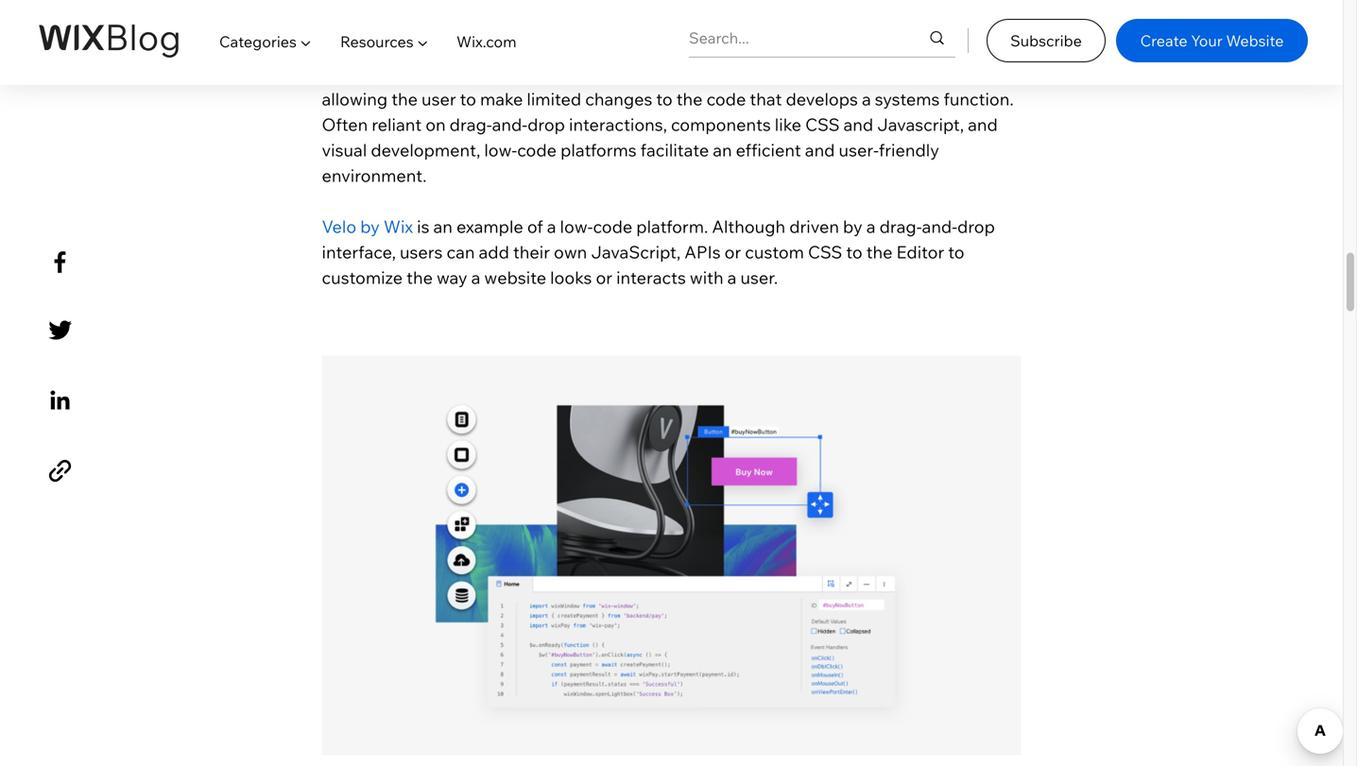 Task type: vqa. For each thing, say whether or not it's contained in the screenshot.
'need'
no



Task type: locate. For each thing, give the bounding box(es) containing it.
allowing
[[322, 89, 388, 110]]

low- up limited
[[528, 63, 561, 84]]

by up interface,
[[360, 216, 380, 238]]

what's
[[645, 63, 695, 84]]

create your website link
[[1117, 19, 1309, 62]]

custom
[[745, 242, 804, 263]]

an inside is an example of a low-code platform. although driven by a drag-and-drop interface, users can add their own javascript, apis or custom css to the editor to customize the way a website looks or interacts with a user.
[[434, 216, 453, 238]]

a
[[862, 89, 871, 110], [547, 216, 556, 238], [867, 216, 876, 238], [471, 267, 481, 289], [728, 267, 737, 289]]

drag- right on
[[450, 114, 492, 135]]

0 vertical spatial or
[[725, 242, 741, 263]]

a right with
[[728, 267, 737, 289]]

1 by from the left
[[360, 216, 380, 238]]

changes
[[585, 89, 653, 110]]

0 horizontal spatial ▼
[[300, 32, 312, 51]]

customize
[[322, 267, 403, 289]]

▼
[[300, 32, 312, 51], [417, 32, 429, 51]]

and- down the make
[[492, 114, 528, 135]]

an down components
[[713, 140, 732, 161]]

with
[[690, 267, 724, 289]]

driven
[[790, 216, 840, 238]]

code up javascript,
[[593, 216, 633, 238]]

2 vertical spatial low-
[[560, 216, 593, 238]]

2 by from the left
[[843, 216, 863, 238]]

0 vertical spatial and-
[[492, 114, 528, 135]]

and- up editor
[[922, 216, 958, 238]]

by
[[360, 216, 380, 238], [843, 216, 863, 238]]

share article on facebook image
[[43, 246, 77, 279]]

an
[[713, 140, 732, 161], [434, 216, 453, 238]]

website
[[1227, 31, 1284, 50]]

1 vertical spatial or
[[596, 267, 613, 289]]

1 horizontal spatial ▼
[[417, 32, 429, 51]]

is
[[417, 216, 430, 238]]

resources
[[340, 32, 414, 51]]

website
[[484, 267, 547, 289]]

that
[[750, 89, 782, 110]]

1 horizontal spatial an
[[713, 140, 732, 161]]

▼ right resources
[[417, 32, 429, 51]]

0 vertical spatial css
[[806, 114, 840, 135]]

apis
[[685, 242, 721, 263]]

the
[[392, 89, 418, 110], [677, 89, 703, 110], [867, 242, 893, 263], [407, 267, 433, 289]]

and left user-
[[805, 140, 835, 161]]

visual
[[322, 140, 367, 161]]

drag- up editor
[[880, 216, 922, 238]]

code up limited
[[561, 63, 600, 84]]

1 ▼ from the left
[[300, 32, 312, 51]]

a right driven at the right top of the page
[[867, 216, 876, 238]]

add
[[479, 242, 510, 263]]

users
[[400, 242, 443, 263]]

screen shot of low code platform for website development with window of coding details in front of website design image
[[322, 356, 1022, 756]]

0 horizontal spatial drop
[[528, 114, 565, 135]]

css inside is an example of a low-code platform. although driven by a drag-and-drop interface, users can add their own javascript, apis or custom css to the editor to customize the way a website looks or interacts with a user.
[[808, 242, 843, 263]]

wix
[[384, 216, 413, 238]]

1 vertical spatial drop
[[958, 216, 995, 238]]

and
[[844, 114, 874, 135], [968, 114, 998, 135], [805, 140, 835, 161]]

Search... search field
[[689, 19, 891, 57]]

2 ▼ from the left
[[417, 32, 429, 51]]

drag-
[[450, 114, 492, 135], [880, 216, 922, 238]]

0 horizontal spatial by
[[360, 216, 380, 238]]

to
[[460, 89, 476, 110], [657, 89, 673, 110], [847, 242, 863, 263], [949, 242, 965, 263]]

reliant
[[372, 114, 422, 135]]

drop
[[528, 114, 565, 135], [958, 216, 995, 238]]

low-
[[528, 63, 561, 84], [484, 140, 517, 161], [560, 216, 593, 238]]

and- inside is an example of a low-code platform. although driven by a drag-and-drop interface, users can add their own javascript, apis or custom css to the editor to customize the way a website looks or interacts with a user.
[[922, 216, 958, 238]]

0 vertical spatial an
[[713, 140, 732, 161]]

and- inside "unlike no-code platforms, low-code uses what's known as open system technology, allowing the user to make limited changes to the code that develops a systems function. often reliant on drag-and-drop interactions, components like css and javascript, and visual development, low-code platforms facilitate an efficient and user-friendly environment."
[[492, 114, 528, 135]]

javascript,
[[591, 242, 681, 263]]

css down driven at the right top of the page
[[808, 242, 843, 263]]

0 horizontal spatial and-
[[492, 114, 528, 135]]

0 horizontal spatial an
[[434, 216, 453, 238]]

0 vertical spatial drop
[[528, 114, 565, 135]]

copy link of the article image
[[43, 455, 77, 488], [43, 455, 77, 488]]

often
[[322, 114, 368, 135]]

by right driven at the right top of the page
[[843, 216, 863, 238]]

low- inside is an example of a low-code platform. although driven by a drag-and-drop interface, users can add their own javascript, apis or custom css to the editor to customize the way a website looks or interacts with a user.
[[560, 216, 593, 238]]

the up the reliant
[[392, 89, 418, 110]]

no-
[[375, 63, 401, 84]]

low- up the own at top
[[560, 216, 593, 238]]

or right the looks at the top left of the page
[[596, 267, 613, 289]]

share article on twitter image
[[43, 314, 77, 347]]

code
[[401, 63, 440, 84], [561, 63, 600, 84], [707, 89, 746, 110], [517, 140, 557, 161], [593, 216, 633, 238]]

drop inside is an example of a low-code platform. although driven by a drag-and-drop interface, users can add their own javascript, apis or custom css to the editor to customize the way a website looks or interacts with a user.
[[958, 216, 995, 238]]

interface,
[[322, 242, 396, 263]]

1 horizontal spatial by
[[843, 216, 863, 238]]

and up user-
[[844, 114, 874, 135]]

components
[[671, 114, 771, 135]]

although
[[712, 216, 786, 238]]

like
[[775, 114, 802, 135]]

share article on twitter image
[[43, 314, 77, 347]]

1 horizontal spatial and-
[[922, 216, 958, 238]]

1 vertical spatial low-
[[484, 140, 517, 161]]

environment.
[[322, 165, 427, 186]]

the down 'users'
[[407, 267, 433, 289]]

to left editor
[[847, 242, 863, 263]]

0 horizontal spatial drag-
[[450, 114, 492, 135]]

create your website
[[1141, 31, 1284, 50]]

to right editor
[[949, 242, 965, 263]]

1 vertical spatial drag-
[[880, 216, 922, 238]]

1 vertical spatial and-
[[922, 216, 958, 238]]

the down what's on the top of page
[[677, 89, 703, 110]]

and down function.
[[968, 114, 998, 135]]

1 horizontal spatial drag-
[[880, 216, 922, 238]]

None search field
[[689, 19, 956, 57]]

an right is
[[434, 216, 453, 238]]

friendly
[[879, 140, 940, 161]]

unlike
[[322, 63, 371, 84]]

css
[[806, 114, 840, 135], [808, 242, 843, 263]]

▼ right categories
[[300, 32, 312, 51]]

1 vertical spatial an
[[434, 216, 453, 238]]

user.
[[741, 267, 778, 289]]

and-
[[492, 114, 528, 135], [922, 216, 958, 238]]

low- down the make
[[484, 140, 517, 161]]

2 horizontal spatial and
[[968, 114, 998, 135]]

a down the system
[[862, 89, 871, 110]]

1 vertical spatial css
[[808, 242, 843, 263]]

0 vertical spatial drag-
[[450, 114, 492, 135]]

or
[[725, 242, 741, 263], [596, 267, 613, 289]]

or down although
[[725, 242, 741, 263]]

1 horizontal spatial drop
[[958, 216, 995, 238]]

0 horizontal spatial or
[[596, 267, 613, 289]]

share article on linkedin image
[[43, 384, 77, 417]]

develops
[[786, 89, 858, 110]]

css down "develops" on the top of the page
[[806, 114, 840, 135]]



Task type: describe. For each thing, give the bounding box(es) containing it.
▼ for resources  ▼
[[417, 32, 429, 51]]

by inside is an example of a low-code platform. although driven by a drag-and-drop interface, users can add their own javascript, apis or custom css to the editor to customize the way a website looks or interacts with a user.
[[843, 216, 863, 238]]

their
[[513, 242, 550, 263]]

way
[[437, 267, 468, 289]]

user-
[[839, 140, 879, 161]]

unlike no-code platforms, low-code uses what's known as open system technology, allowing the user to make limited changes to the code that develops a systems function. often reliant on drag-and-drop interactions, components like css and javascript, and visual development, low-code platforms facilitate an efficient and user-friendly environment.
[[322, 63, 1018, 186]]

technology,
[[881, 63, 974, 84]]

systems
[[875, 89, 940, 110]]

development,
[[371, 140, 481, 161]]

resources  ▼
[[340, 32, 429, 51]]

a right of
[[547, 216, 556, 238]]

drag- inside "unlike no-code platforms, low-code uses what's known as open system technology, allowing the user to make limited changes to the code that develops a systems function. often reliant on drag-and-drop interactions, components like css and javascript, and visual development, low-code platforms facilitate an efficient and user-friendly environment."
[[450, 114, 492, 135]]

javascript,
[[878, 114, 964, 135]]

function.
[[944, 89, 1014, 110]]

interactions,
[[569, 114, 667, 135]]

own
[[554, 242, 587, 263]]

a inside "unlike no-code platforms, low-code uses what's known as open system technology, allowing the user to make limited changes to the code that develops a systems function. often reliant on drag-and-drop interactions, components like css and javascript, and visual development, low-code platforms facilitate an efficient and user-friendly environment."
[[862, 89, 871, 110]]

1 horizontal spatial and
[[844, 114, 874, 135]]

make
[[480, 89, 523, 110]]

example
[[457, 216, 524, 238]]

facilitate
[[641, 140, 709, 161]]

platforms,
[[444, 63, 524, 84]]

drop inside "unlike no-code platforms, low-code uses what's known as open system technology, allowing the user to make limited changes to the code that develops a systems function. often reliant on drag-and-drop interactions, components like css and javascript, and visual development, low-code platforms facilitate an efficient and user-friendly environment."
[[528, 114, 565, 135]]

the left editor
[[867, 242, 893, 263]]

open
[[776, 63, 817, 84]]

velo
[[322, 216, 357, 238]]

interacts
[[617, 267, 686, 289]]

to right user
[[460, 89, 476, 110]]

to down what's on the top of page
[[657, 89, 673, 110]]

velo by wix
[[322, 216, 413, 238]]

limited
[[527, 89, 582, 110]]

categories
[[219, 32, 297, 51]]

create
[[1141, 31, 1188, 50]]

user
[[422, 89, 456, 110]]

1 horizontal spatial or
[[725, 242, 741, 263]]

a right way
[[471, 267, 481, 289]]

0 horizontal spatial and
[[805, 140, 835, 161]]

editor
[[897, 242, 945, 263]]

subscribe link
[[987, 19, 1106, 62]]

code down known
[[707, 89, 746, 110]]

your
[[1192, 31, 1223, 50]]

code inside is an example of a low-code platform. although driven by a drag-and-drop interface, users can add their own javascript, apis or custom css to the editor to customize the way a website looks or interacts with a user.
[[593, 216, 633, 238]]

subscribe
[[1011, 31, 1082, 50]]

efficient
[[736, 140, 802, 161]]

platform.
[[637, 216, 708, 238]]

system
[[821, 63, 877, 84]]

share article on linkedin image
[[43, 384, 77, 417]]

an inside "unlike no-code platforms, low-code uses what's known as open system technology, allowing the user to make limited changes to the code that develops a systems function. often reliant on drag-and-drop interactions, components like css and javascript, and visual development, low-code platforms facilitate an efficient and user-friendly environment."
[[713, 140, 732, 161]]

0 vertical spatial low-
[[528, 63, 561, 84]]

drag- inside is an example of a low-code platform. although driven by a drag-and-drop interface, users can add their own javascript, apis or custom css to the editor to customize the way a website looks or interacts with a user.
[[880, 216, 922, 238]]

is an example of a low-code platform. although driven by a drag-and-drop interface, users can add their own javascript, apis or custom css to the editor to customize the way a website looks or interacts with a user.
[[322, 216, 999, 289]]

velo by wix link
[[322, 216, 413, 238]]

code up user
[[401, 63, 440, 84]]

looks
[[550, 267, 592, 289]]

wix.com link
[[442, 15, 531, 68]]

as
[[755, 63, 773, 84]]

code down limited
[[517, 140, 557, 161]]

platforms
[[561, 140, 637, 161]]

css inside "unlike no-code platforms, low-code uses what's known as open system technology, allowing the user to make limited changes to the code that develops a systems function. often reliant on drag-and-drop interactions, components like css and javascript, and visual development, low-code platforms facilitate an efficient and user-friendly environment."
[[806, 114, 840, 135]]

wix.com
[[457, 32, 517, 51]]

can
[[447, 242, 475, 263]]

▼ for categories ▼
[[300, 32, 312, 51]]

of
[[527, 216, 543, 238]]

on
[[426, 114, 446, 135]]

share article on facebook image
[[43, 246, 77, 279]]

categories ▼
[[219, 32, 312, 51]]

uses
[[604, 63, 641, 84]]

known
[[699, 63, 751, 84]]



